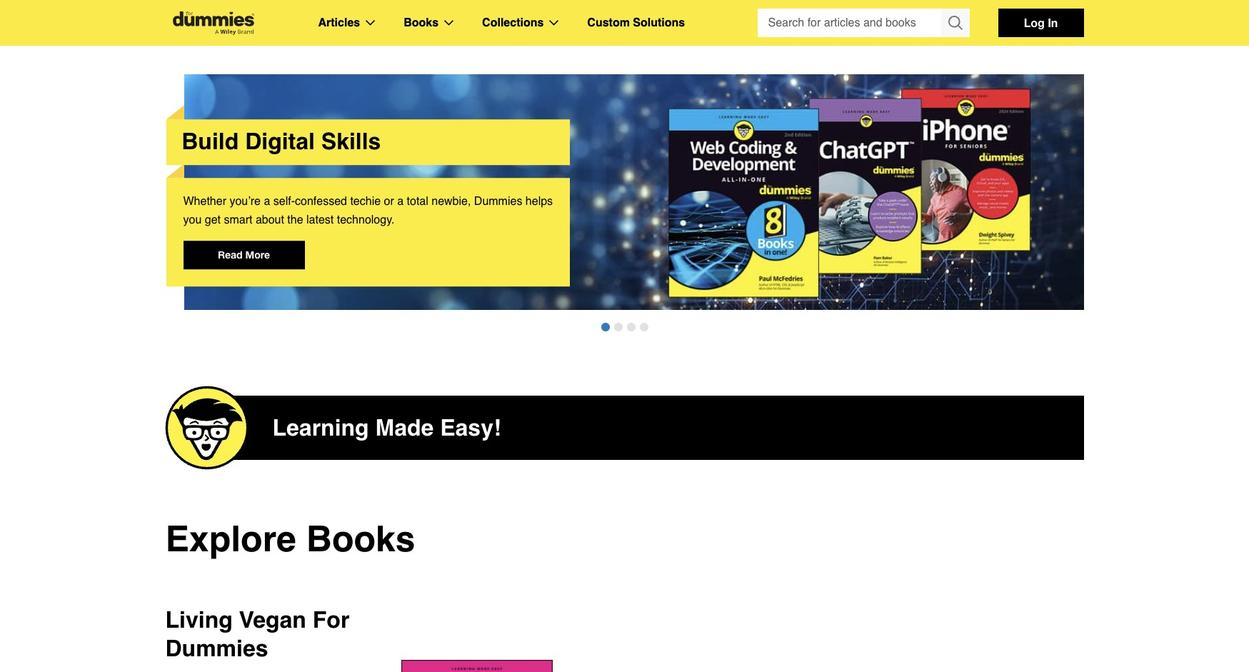 Task type: vqa. For each thing, say whether or not it's contained in the screenshot.
The Latest
yes



Task type: describe. For each thing, give the bounding box(es) containing it.
cookie consent banner dialog
[[0, 621, 1249, 672]]

collections
[[482, 16, 544, 29]]

custom
[[587, 16, 630, 29]]

living
[[165, 606, 233, 633]]

you're
[[230, 195, 261, 208]]

solutions
[[633, 16, 685, 29]]

2 a from the left
[[397, 195, 404, 208]]

select a slide to display element
[[303, 316, 946, 339]]

dummies inside whether you're a self-confessed techie or a total newbie, dummies helps you get smart about the latest technology.
[[474, 195, 522, 208]]

or
[[384, 195, 394, 208]]

Search for articles and books text field
[[757, 9, 942, 37]]

made
[[375, 414, 434, 441]]

explore
[[165, 518, 296, 559]]

logo image
[[165, 11, 261, 35]]

build digital skills region
[[165, 74, 1102, 339]]

for
[[313, 606, 349, 633]]

open collections list image
[[549, 20, 559, 26]]

skills
[[321, 128, 381, 154]]

1 vertical spatial books
[[306, 518, 415, 559]]

learning
[[272, 414, 369, 441]]

read more link
[[183, 241, 305, 269]]

log in
[[1024, 16, 1058, 29]]

whether
[[183, 195, 226, 208]]

open article categories image
[[366, 20, 375, 26]]

build digital skills list item
[[166, 74, 1102, 310]]

easy!
[[440, 414, 501, 441]]



Task type: locate. For each thing, give the bounding box(es) containing it.
dummies
[[474, 195, 522, 208], [165, 635, 268, 661]]

a right or
[[397, 195, 404, 208]]

1 a from the left
[[264, 195, 270, 208]]

read
[[218, 248, 243, 261]]

you
[[183, 213, 202, 226]]

smart
[[224, 213, 252, 226]]

1 horizontal spatial dummies
[[474, 195, 522, 208]]

helps
[[526, 195, 553, 208]]

technology.
[[337, 213, 395, 226]]

0 horizontal spatial dummies
[[165, 635, 268, 661]]

articles
[[318, 16, 360, 29]]

learning made easy!
[[272, 414, 501, 441]]

a left "self-"
[[264, 195, 270, 208]]

more
[[245, 248, 270, 261]]

log
[[1024, 16, 1045, 29]]

1 horizontal spatial a
[[397, 195, 404, 208]]

about
[[256, 213, 284, 226]]

books
[[404, 16, 439, 29], [306, 518, 415, 559]]

read more
[[218, 248, 270, 261]]

a
[[264, 195, 270, 208], [397, 195, 404, 208]]

group
[[757, 9, 970, 37]]

0 vertical spatial books
[[404, 16, 439, 29]]

log in link
[[998, 9, 1084, 37]]

living vegan for dummies
[[165, 606, 349, 661]]

techie
[[350, 195, 381, 208]]

self-
[[273, 195, 295, 208]]

newbie,
[[432, 195, 471, 208]]

dummies down living
[[165, 635, 268, 661]]

1 vertical spatial dummies
[[165, 635, 268, 661]]

latest
[[306, 213, 334, 226]]

vegan
[[239, 606, 306, 633]]

custom solutions
[[587, 16, 685, 29]]

in
[[1048, 16, 1058, 29]]

the
[[287, 213, 303, 226]]

whether you're a self-confessed techie or a total newbie, dummies helps you get smart about the latest technology.
[[183, 195, 553, 226]]

digital
[[245, 128, 315, 154]]

build
[[182, 128, 239, 154]]

dummies left helps
[[474, 195, 522, 208]]

build digital skills
[[182, 128, 381, 154]]

get
[[205, 213, 221, 226]]

dummies inside living vegan for dummies
[[165, 635, 268, 661]]

custom solutions link
[[587, 14, 685, 32]]

0 vertical spatial dummies
[[474, 195, 522, 208]]

confessed
[[295, 195, 347, 208]]

explore books
[[165, 518, 415, 559]]

0 horizontal spatial a
[[264, 195, 270, 208]]

open book categories image
[[444, 20, 454, 26]]

total
[[407, 195, 428, 208]]



